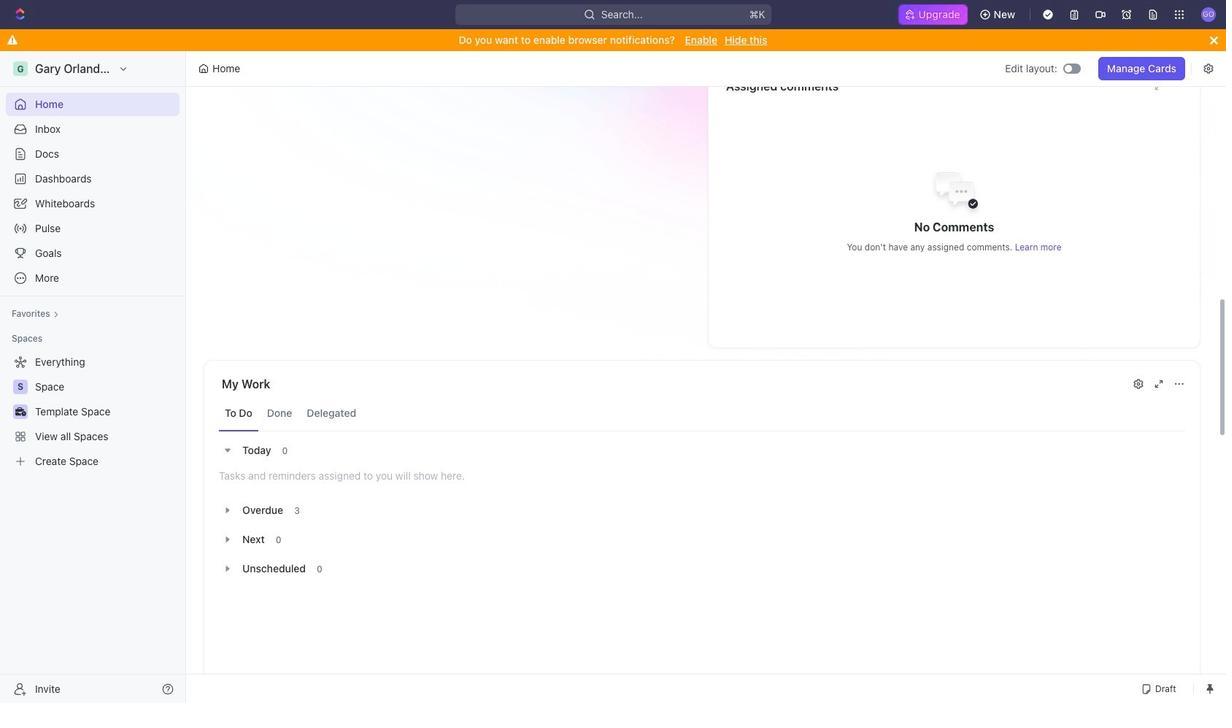 Task type: locate. For each thing, give the bounding box(es) containing it.
tree inside sidebar "navigation"
[[6, 350, 180, 473]]

tree
[[6, 350, 180, 473]]

space, , element
[[13, 380, 28, 394]]

tab list
[[219, 396, 1186, 432]]



Task type: vqa. For each thing, say whether or not it's contained in the screenshot.
Due in the dropdown button
no



Task type: describe. For each thing, give the bounding box(es) containing it.
gary orlando's workspace, , element
[[13, 61, 28, 76]]

sidebar navigation
[[0, 51, 189, 703]]

business time image
[[15, 407, 26, 416]]



